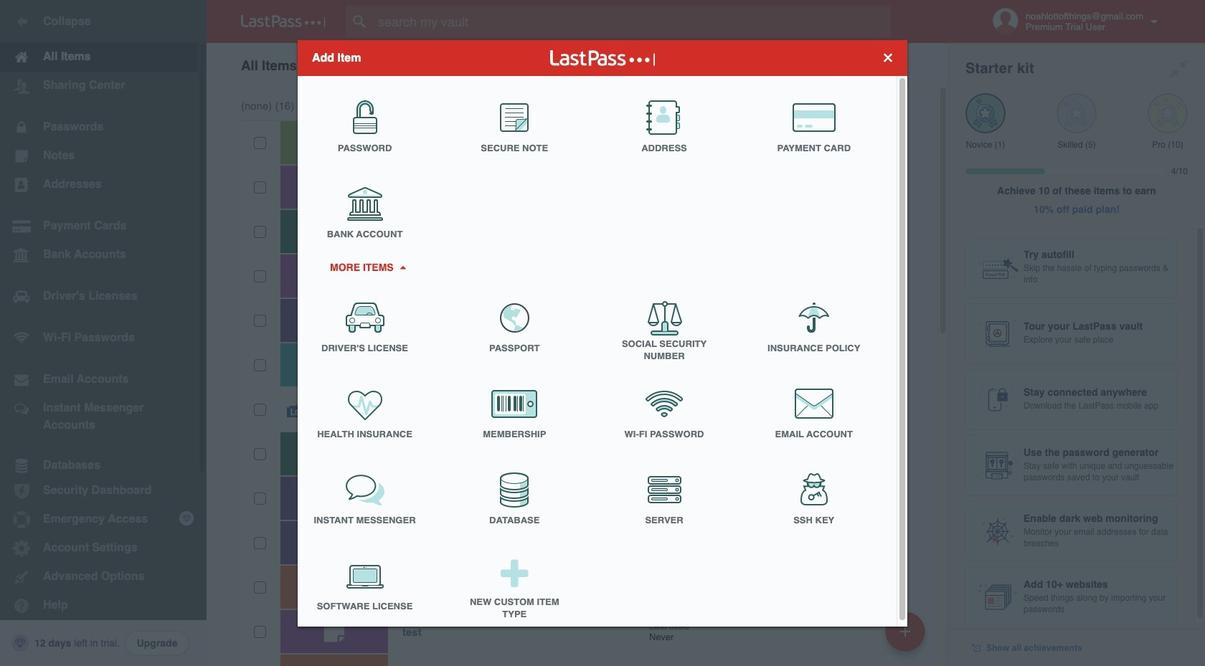 Task type: locate. For each thing, give the bounding box(es) containing it.
Search search field
[[346, 6, 919, 37]]

dialog
[[298, 40, 908, 631]]



Task type: describe. For each thing, give the bounding box(es) containing it.
new item navigation
[[881, 608, 935, 667]]

new item image
[[901, 627, 911, 637]]

vault options navigation
[[207, 43, 949, 86]]

lastpass image
[[241, 15, 326, 28]]

main navigation navigation
[[0, 0, 207, 667]]

search my vault text field
[[346, 6, 919, 37]]

caret right image
[[398, 266, 408, 269]]



